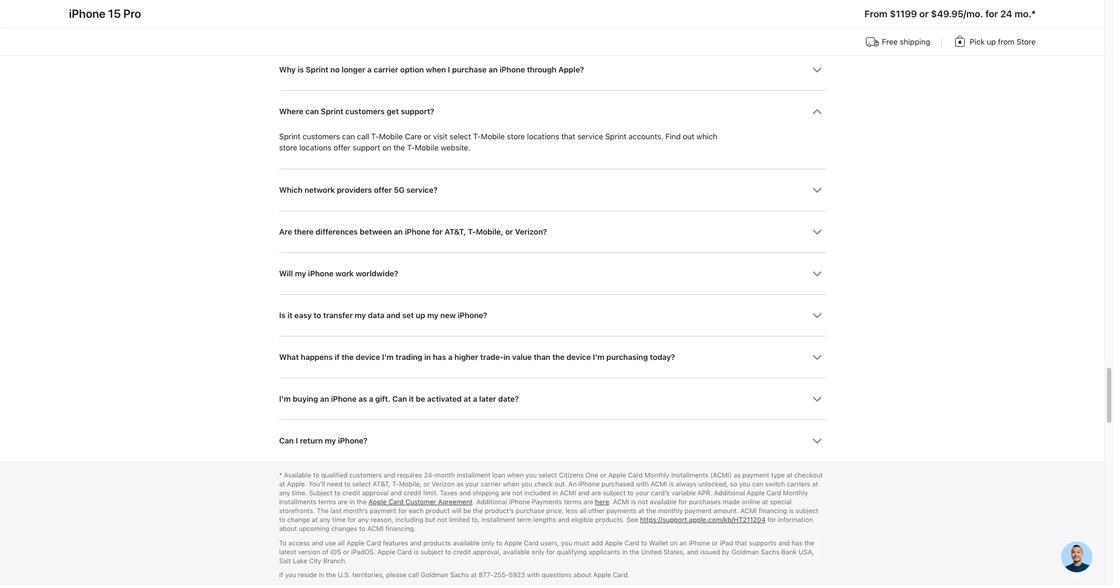 Task type: vqa. For each thing, say whether or not it's contained in the screenshot.
the right store
yes



Task type: locate. For each thing, give the bounding box(es) containing it.
1 horizontal spatial *
[[1032, 8, 1036, 20]]

chevrondown image for a
[[812, 395, 822, 404]]

longer
[[342, 65, 365, 74]]

for information about upcoming changes to acmi financing.
[[279, 517, 813, 533]]

1 horizontal spatial call
[[408, 572, 419, 580]]

not
[[513, 490, 523, 498], [638, 499, 648, 507], [437, 517, 447, 524]]

1 horizontal spatial offer
[[374, 186, 392, 195]]

0 horizontal spatial subject
[[421, 549, 443, 557]]

to,
[[472, 517, 480, 524]]

visit
[[433, 132, 448, 141]]

for down service?
[[432, 228, 443, 237]]

1 horizontal spatial with
[[636, 481, 649, 489]]

requires
[[397, 472, 422, 480]]

i left return
[[296, 437, 298, 446]]

1 vertical spatial subject
[[796, 508, 819, 515]]

apple.
[[287, 481, 307, 489]]

2 horizontal spatial credit
[[453, 549, 471, 557]]

0 horizontal spatial can
[[305, 107, 319, 116]]

0 horizontal spatial .
[[473, 499, 475, 507]]

installment down product's on the left bottom of the page
[[482, 517, 515, 524]]

and left requires
[[384, 472, 395, 480]]

made
[[723, 499, 740, 507]]

* right 24
[[1032, 8, 1036, 20]]

chevrondown image for are there differences between an iphone for at&t, t-mobile, or verizon?
[[812, 228, 822, 237]]

3 chevrondown image from the top
[[812, 353, 822, 363]]

https://support.apple.com/kb/ht211204 link
[[640, 517, 766, 524]]

verizon
[[432, 481, 455, 489]]

lake
[[293, 558, 307, 565]]

1 horizontal spatial i
[[448, 65, 450, 74]]

1 vertical spatial purchase
[[516, 508, 545, 515]]

about down change
[[279, 526, 297, 533]]

with right purchased
[[636, 481, 649, 489]]

0 vertical spatial shipping
[[900, 37, 930, 46]]

i'm left the purchasing
[[593, 353, 605, 362]]

2 device from the left
[[567, 353, 591, 362]]

users,
[[541, 540, 559, 548]]

find
[[666, 132, 681, 141]]

monthly up card's
[[645, 472, 670, 480]]

1 vertical spatial iphone?
[[338, 437, 368, 446]]

payments
[[607, 508, 637, 515]]

1 horizontal spatial shipping
[[900, 37, 930, 46]]

chevrondown image for where can sprint customers get support?
[[812, 107, 822, 116]]

call right please in the bottom of the page
[[408, 572, 419, 580]]

0 vertical spatial customers
[[345, 107, 385, 116]]

0 vertical spatial can
[[305, 107, 319, 116]]

list
[[279, 0, 826, 462], [69, 33, 1036, 53]]

1 chevrondown image from the top
[[812, 65, 822, 75]]

0 horizontal spatial i'm
[[382, 353, 394, 362]]

chevrondown image inside what happens if the device i'm trading in has a higher trade-in value than the device i'm purchasing today? dropdown button
[[812, 353, 822, 363]]

carrier left "option"
[[374, 65, 398, 74]]

1 vertical spatial about
[[574, 572, 591, 580]]

monthly down carriers
[[783, 490, 808, 498]]

be left activated
[[416, 395, 425, 404]]

. inside . acmi is not available for purchases made online at special storefronts. the last month's payment for each product will be the product's purchase price, less all other payments at the monthly payment amount. acmi financing is subject to change at any time for any reason, including but not limited to, installment term lengths and eligible products. see
[[609, 499, 611, 507]]

are there differences between an iphone for at&t, t-mobile, or verizon?
[[279, 228, 547, 237]]

out.
[[555, 481, 567, 489]]

subject down products
[[421, 549, 443, 557]]

that
[[561, 132, 575, 141], [735, 540, 747, 548]]

1 vertical spatial be
[[463, 508, 471, 515]]

1 vertical spatial not
[[638, 499, 648, 507]]

1 horizontal spatial it
[[409, 395, 414, 404]]

0 vertical spatial i
[[448, 65, 450, 74]]

sachs left 877-
[[450, 572, 469, 580]]

an inside to access and use all apple card features and products available only to apple card users, you must add apple card to wallet on an iphone or ipad that supports and has the latest version of ios or ipados. apple card is subject to credit approval, available only for qualifying applicants in the united states, and issued by goldman sachs bank usa, salt lake city branch.
[[680, 540, 687, 548]]

is up information
[[789, 508, 794, 515]]

2 horizontal spatial payment
[[743, 472, 769, 480]]

card down see
[[625, 540, 639, 548]]

you right if in the left bottom of the page
[[285, 572, 296, 580]]

subject down purchased
[[603, 490, 626, 498]]

a left 'gift.'
[[369, 395, 373, 404]]

1 horizontal spatial up
[[987, 37, 996, 46]]

purchase inside dropdown button
[[452, 65, 487, 74]]

all inside to access and use all apple card features and products available only to apple card users, you must add apple card to wallet on an iphone or ipad that supports and has the latest version of ios or ipados. apple card is subject to credit approval, available only for qualifying applicants in the united states, and issued by goldman sachs bank usa, salt lake city branch.
[[338, 540, 345, 548]]

4 chevrondown image from the top
[[812, 395, 822, 404]]

iphone?
[[458, 311, 487, 320], [338, 437, 368, 446]]

the up month's
[[357, 499, 367, 507]]

0 horizontal spatial offer
[[334, 143, 351, 152]]

at inside dropdown button
[[464, 395, 471, 404]]

card.
[[613, 572, 630, 580]]

why is sprint no longer a carrier option when i purchase an iphone through apple? button
[[279, 49, 826, 90]]

1 terms from the left
[[318, 499, 336, 507]]

locations up network
[[299, 143, 332, 152]]

i'm buying an iphone as a gift. can it be activated at a later date?
[[279, 395, 519, 404]]

0 vertical spatial with
[[636, 481, 649, 489]]

iphone? right new
[[458, 311, 487, 320]]

be inside . acmi is not available for purchases made online at special storefronts. the last month's payment for each product will be the product's purchase price, less all other payments at the monthly payment amount. acmi financing is subject to change at any time for any reason, including but not limited to, installment term lengths and eligible products. see
[[463, 508, 471, 515]]

change
[[287, 517, 310, 524]]

happens
[[301, 353, 333, 362]]

chevrondown image
[[812, 270, 822, 279], [812, 311, 822, 321], [812, 353, 822, 363], [812, 395, 822, 404], [812, 437, 822, 446]]

later
[[479, 395, 496, 404]]

chevrondown image inside "is it easy to transfer my data and set up my new iphone?" dropdown button
[[812, 311, 822, 321]]

0 vertical spatial has
[[433, 353, 446, 362]]

1 horizontal spatial carrier
[[481, 481, 501, 489]]

sachs down supports
[[761, 549, 780, 557]]

1 vertical spatial that
[[735, 540, 747, 548]]

the right if
[[342, 353, 354, 362]]

can right where
[[305, 107, 319, 116]]

0 vertical spatial monthly
[[645, 472, 670, 480]]

chevrondown image
[[812, 65, 822, 75], [812, 107, 822, 116], [812, 186, 822, 195], [812, 228, 822, 237]]

2 vertical spatial not
[[437, 517, 447, 524]]

time.
[[292, 490, 307, 498]]

data
[[368, 311, 384, 320]]

subject
[[603, 490, 626, 498], [796, 508, 819, 515], [421, 549, 443, 557]]

0 vertical spatial all
[[580, 508, 587, 515]]

through
[[527, 65, 557, 74]]

1 vertical spatial store
[[279, 143, 297, 152]]

to right easy
[[314, 311, 321, 320]]

0 horizontal spatial credit
[[342, 490, 360, 498]]

can
[[305, 107, 319, 116], [342, 132, 355, 141], [752, 481, 763, 489]]

can inside dropdown button
[[305, 107, 319, 116]]

shipping inside * available to qualified customers and requires 24-month installment loan when you select citizens one or apple card monthly installments (acmi) as payment type at checkout at apple. you'll need to select at&t, t-mobile, or verizon as your carrier when you check out. an iphone purchased with acmi is always unlocked, so you can switch carriers at any time. subject to credit approval and credit limit. taxes and shipping are not included in acmi and are subject to your card's variable apr. additional apple card monthly installments terms are in the
[[473, 490, 499, 498]]

terms
[[318, 499, 336, 507], [564, 499, 582, 507]]

2 list item from the top
[[279, 90, 826, 169]]

2 vertical spatial customers
[[349, 472, 382, 480]]

or inside dropdown button
[[505, 228, 513, 237]]

0 horizontal spatial at&t,
[[373, 481, 391, 489]]

only
[[482, 540, 494, 548], [532, 549, 545, 557]]

price,
[[546, 508, 564, 515]]

pick
[[970, 37, 985, 46]]

are there differences between an iphone for at&t, t-mobile, or verizon? button
[[279, 211, 826, 253]]

purchase
[[452, 65, 487, 74], [516, 508, 545, 515]]

is up card's
[[669, 481, 674, 489]]

1 horizontal spatial not
[[513, 490, 523, 498]]

and up the bank
[[778, 540, 790, 548]]

city
[[309, 558, 321, 565]]

as left 'gift.'
[[358, 395, 367, 404]]

0 horizontal spatial terms
[[318, 499, 336, 507]]

as up the so
[[734, 472, 741, 480]]

to inside for information about upcoming changes to acmi financing.
[[359, 526, 365, 533]]

0 horizontal spatial can
[[279, 437, 294, 446]]

2 . from the left
[[609, 499, 611, 507]]

care
[[405, 132, 422, 141]]

0 vertical spatial locations
[[527, 132, 559, 141]]

* inside * available to qualified customers and requires 24-month installment loan when you select citizens one or apple card monthly installments (acmi) as payment type at checkout at apple. you'll need to select at&t, t-mobile, or verizon as your carrier when you check out. an iphone purchased with acmi is always unlocked, so you can switch carriers at any time. subject to credit approval and credit limit. taxes and shipping are not included in acmi and are subject to your card's variable apr. additional apple card monthly installments terms are in the
[[279, 472, 282, 480]]

is
[[298, 65, 304, 74], [669, 481, 674, 489], [631, 499, 636, 507], [789, 508, 794, 515], [414, 549, 419, 557]]

an right buying
[[320, 395, 329, 404]]

0 vertical spatial list item
[[279, 0, 826, 6]]

states,
[[664, 549, 685, 557]]

with right 5923
[[527, 572, 540, 580]]

to
[[314, 311, 321, 320], [313, 472, 319, 480], [344, 481, 350, 489], [334, 490, 341, 498], [628, 490, 634, 498], [279, 517, 285, 524], [359, 526, 365, 533], [496, 540, 502, 548], [641, 540, 647, 548], [445, 549, 451, 557]]

chevrondown image inside where can sprint customers get support? dropdown button
[[812, 107, 822, 116]]

has inside to access and use all apple card features and products available only to apple card users, you must add apple card to wallet on an iphone or ipad that supports and has the latest version of ios or ipados. apple card is subject to credit approval, available only for qualifying applicants in the united states, and issued by goldman sachs bank usa, salt lake city branch.
[[792, 540, 803, 548]]

select up approval
[[352, 481, 371, 489]]

acmi inside for information about upcoming changes to acmi financing.
[[367, 526, 384, 533]]

to left change
[[279, 517, 285, 524]]

subject up information
[[796, 508, 819, 515]]

in inside to access and use all apple card features and products available only to apple card users, you must add apple card to wallet on an iphone or ipad that supports and has the latest version of ios or ipados. apple card is subject to credit approval, available only for qualifying applicants in the united states, and issued by goldman sachs bank usa, salt lake city branch.
[[622, 549, 628, 557]]

1 vertical spatial shipping
[[473, 490, 499, 498]]

1 vertical spatial sachs
[[450, 572, 469, 580]]

1 chevrondown image from the top
[[812, 270, 822, 279]]

2 terms from the left
[[564, 499, 582, 507]]

2 chevrondown image from the top
[[812, 107, 822, 116]]

transfer
[[323, 311, 353, 320]]

0 vertical spatial at&t,
[[445, 228, 466, 237]]

.
[[473, 499, 475, 507], [609, 499, 611, 507]]

0 vertical spatial goldman
[[732, 549, 759, 557]]

0 horizontal spatial select
[[352, 481, 371, 489]]

iphone down one
[[579, 481, 600, 489]]

available up 5923
[[503, 549, 530, 557]]

0 vertical spatial offer
[[334, 143, 351, 152]]

territories,
[[352, 572, 385, 580]]

with inside * available to qualified customers and requires 24-month installment loan when you select citizens one or apple card monthly installments (acmi) as payment type at checkout at apple. you'll need to select at&t, t-mobile, or verizon as your carrier when you check out. an iphone purchased with acmi is always unlocked, so you can switch carriers at any time. subject to credit approval and credit limit. taxes and shipping are not included in acmi and are subject to your card's variable apr. additional apple card monthly installments terms are in the
[[636, 481, 649, 489]]

on right "support"
[[382, 143, 391, 152]]

0 vertical spatial subject
[[603, 490, 626, 498]]

locations down where can sprint customers get support? dropdown button at the top of page
[[527, 132, 559, 141]]

call
[[357, 132, 369, 141], [408, 572, 419, 580]]

. up payments in the right of the page
[[609, 499, 611, 507]]

an up states, at the bottom right of page
[[680, 540, 687, 548]]

apple
[[608, 472, 626, 480], [747, 490, 765, 498], [369, 499, 387, 507], [347, 540, 365, 548], [504, 540, 522, 548], [605, 540, 623, 548], [378, 549, 395, 557], [593, 572, 611, 580]]

shipping right 'free'
[[900, 37, 930, 46]]

1 horizontal spatial available
[[503, 549, 530, 557]]

chevrondown image inside "can i return my iphone?" dropdown button
[[812, 437, 822, 446]]

device right than
[[567, 353, 591, 362]]

so
[[730, 481, 738, 489]]

any down month's
[[358, 517, 369, 524]]

2 horizontal spatial as
[[734, 472, 741, 480]]

lengths
[[533, 517, 556, 524]]

that left service
[[561, 132, 575, 141]]

is inside * available to qualified customers and requires 24-month installment loan when you select citizens one or apple card monthly installments (acmi) as payment type at checkout at apple. you'll need to select at&t, t-mobile, or verizon as your carrier when you check out. an iphone purchased with acmi is always unlocked, so you can switch carriers at any time. subject to credit approval and credit limit. taxes and shipping are not included in acmi and are subject to your card's variable apr. additional apple card monthly installments terms are in the
[[669, 481, 674, 489]]

1 horizontal spatial your
[[636, 490, 649, 498]]

additional inside * available to qualified customers and requires 24-month installment loan when you select citizens one or apple card monthly installments (acmi) as payment type at checkout at apple. you'll need to select at&t, t-mobile, or verizon as your carrier when you check out. an iphone purchased with acmi is always unlocked, so you can switch carriers at any time. subject to credit approval and credit limit. taxes and shipping are not included in acmi and are subject to your card's variable apr. additional apple card monthly installments terms are in the
[[714, 490, 745, 498]]

0 vertical spatial that
[[561, 132, 575, 141]]

up right set
[[416, 311, 425, 320]]

sprint down where
[[279, 132, 300, 141]]

0 horizontal spatial only
[[482, 540, 494, 548]]

not up see
[[638, 499, 648, 507]]

1 vertical spatial call
[[408, 572, 419, 580]]

1 horizontal spatial locations
[[527, 132, 559, 141]]

0 vertical spatial sachs
[[761, 549, 780, 557]]

store
[[507, 132, 525, 141], [279, 143, 297, 152]]

can right 'gift.'
[[392, 395, 407, 404]]

out
[[683, 132, 695, 141]]

installments
[[671, 472, 709, 480], [279, 499, 316, 507]]

acmi down online
[[741, 508, 757, 515]]

chevrondown image for which network providers offer 5g service?
[[812, 186, 822, 195]]

mobile, down requires
[[399, 481, 422, 489]]

usa,
[[799, 549, 814, 557]]

at left 'later'
[[464, 395, 471, 404]]

customers inside * available to qualified customers and requires 24-month installment loan when you select citizens one or apple card monthly installments (acmi) as payment type at checkout at apple. you'll need to select at&t, t-mobile, or verizon as your carrier when you check out. an iphone purchased with acmi is always unlocked, so you can switch carriers at any time. subject to credit approval and credit limit. taxes and shipping are not included in acmi and are subject to your card's variable apr. additional apple card monthly installments terms are in the
[[349, 472, 382, 480]]

credit up if you reside in the u.s. territories, please call goldman sachs at 877-255-5923 with questions about apple card.
[[453, 549, 471, 557]]

installment
[[457, 472, 491, 480], [482, 517, 515, 524]]

0 vertical spatial up
[[987, 37, 996, 46]]

1 horizontal spatial purchase
[[516, 508, 545, 515]]

0 horizontal spatial goldman
[[421, 572, 448, 580]]

card down features on the bottom left of page
[[397, 549, 412, 557]]

support
[[353, 143, 380, 152]]

5 chevrondown image from the top
[[812, 437, 822, 446]]

1 horizontal spatial subject
[[603, 490, 626, 498]]

the up to,
[[473, 508, 483, 515]]

monthly
[[645, 472, 670, 480], [783, 490, 808, 498]]

than
[[534, 353, 551, 362]]

reside
[[298, 572, 317, 580]]

where can sprint customers get support?
[[279, 107, 434, 116]]

1 horizontal spatial all
[[580, 508, 587, 515]]

unlocked,
[[698, 481, 728, 489]]

3 chevrondown image from the top
[[812, 186, 822, 195]]

is down financing.
[[414, 549, 419, 557]]

what happens if the device i'm trading in has a higher trade-in value than the device i'm purchasing today?
[[279, 353, 675, 362]]

0 vertical spatial call
[[357, 132, 369, 141]]

1 i'm from the left
[[382, 353, 394, 362]]

purchased
[[602, 481, 634, 489]]

or down 24-
[[424, 481, 430, 489]]

1 vertical spatial with
[[527, 572, 540, 580]]

at&t, inside * available to qualified customers and requires 24-month installment loan when you select citizens one or apple card monthly installments (acmi) as payment type at checkout at apple. you'll need to select at&t, t-mobile, or verizon as your carrier when you check out. an iphone purchased with acmi is always unlocked, so you can switch carriers at any time. subject to credit approval and credit limit. taxes and shipping are not included in acmi and are subject to your card's variable apr. additional apple card monthly installments terms are in the
[[373, 481, 391, 489]]

on
[[382, 143, 391, 152], [670, 540, 678, 548]]

supports
[[749, 540, 777, 548]]

0 vertical spatial iphone?
[[458, 311, 487, 320]]

0 horizontal spatial available
[[453, 540, 480, 548]]

1 vertical spatial when
[[507, 472, 524, 480]]

about inside for information about upcoming changes to acmi financing.
[[279, 526, 297, 533]]

1 vertical spatial carrier
[[481, 481, 501, 489]]

for inside for information about upcoming changes to acmi financing.
[[768, 517, 776, 524]]

chevrondown image inside 'why is sprint no longer a carrier option when i purchase an iphone through apple?' dropdown button
[[812, 65, 822, 75]]

iphone left through
[[500, 65, 525, 74]]

1 vertical spatial mobile,
[[399, 481, 422, 489]]

1 horizontal spatial monthly
[[783, 490, 808, 498]]

to up approval,
[[496, 540, 502, 548]]

/mo.
[[964, 8, 983, 20]]

0 vertical spatial when
[[426, 65, 446, 74]]

mobile, left verizon?
[[476, 228, 503, 237]]

list containing why is sprint no longer a carrier option when i purchase an iphone through apple?
[[279, 0, 826, 462]]

chevrondown image inside which network providers offer 5g service? dropdown button
[[812, 186, 822, 195]]

customers
[[345, 107, 385, 116], [303, 132, 340, 141], [349, 472, 382, 480]]

0 horizontal spatial carrier
[[374, 65, 398, 74]]

work
[[336, 270, 354, 278]]

and left set
[[386, 311, 400, 320]]

be inside the "i'm buying an iphone as a gift. can it be activated at a later date?" dropdown button
[[416, 395, 425, 404]]

0 vertical spatial available
[[650, 499, 677, 507]]

1 horizontal spatial has
[[792, 540, 803, 548]]

1 horizontal spatial any
[[320, 517, 331, 524]]

additional up made
[[714, 490, 745, 498]]

2 vertical spatial available
[[503, 549, 530, 557]]

iphone? up qualified at the bottom left of page
[[338, 437, 368, 446]]

chevrondown image inside will my iphone work worldwide? dropdown button
[[812, 270, 822, 279]]

purchasing
[[606, 353, 648, 362]]

and inside dropdown button
[[386, 311, 400, 320]]

0 vertical spatial as
[[358, 395, 367, 404]]

financing
[[759, 508, 787, 515]]

device right if
[[356, 353, 380, 362]]

other
[[588, 508, 605, 515]]

iphone inside * available to qualified customers and requires 24-month installment loan when you select citizens one or apple card monthly installments (acmi) as payment type at checkout at apple. you'll need to select at&t, t-mobile, or verizon as your carrier when you check out. an iphone purchased with acmi is always unlocked, so you can switch carriers at any time. subject to credit approval and credit limit. taxes and shipping are not included in acmi and are subject to your card's variable apr. additional apple card monthly installments terms are in the
[[579, 481, 600, 489]]

in right applicants
[[622, 549, 628, 557]]

available inside . acmi is not available for purchases made online at special storefronts. the last month's payment for each product will be the product's purchase price, less all other payments at the monthly payment amount. acmi financing is subject to change at any time for any reason, including but not limited to, installment term lengths and eligible products. see
[[650, 499, 677, 507]]

see
[[627, 517, 638, 524]]

1 horizontal spatial i'm
[[593, 353, 605, 362]]

t- inside dropdown button
[[468, 228, 476, 237]]

2 horizontal spatial available
[[650, 499, 677, 507]]

that inside sprint customers can call t-mobile care or visit select t-mobile store locations that service sprint accounts. find out which store locations offer support on the t-mobile website.
[[561, 132, 575, 141]]

2 chevrondown image from the top
[[812, 311, 822, 321]]

at right type
[[787, 472, 793, 480]]

on up states, at the bottom right of page
[[670, 540, 678, 548]]

credit up month's
[[342, 490, 360, 498]]

is inside dropdown button
[[298, 65, 304, 74]]

upcoming
[[299, 526, 329, 533]]

date?
[[498, 395, 519, 404]]

1 vertical spatial up
[[416, 311, 425, 320]]

mobile,
[[476, 228, 503, 237], [399, 481, 422, 489]]

iphone left work
[[308, 270, 334, 278]]

has up the bank
[[792, 540, 803, 548]]

chevrondown image inside are there differences between an iphone for at&t, t-mobile, or verizon? dropdown button
[[812, 228, 822, 237]]

salt
[[279, 558, 291, 565]]

is inside to access and use all apple card features and products available only to apple card users, you must add apple card to wallet on an iphone or ipad that supports and has the latest version of ios or ipados. apple card is subject to credit approval, available only for qualifying applicants in the united states, and issued by goldman sachs bank usa, salt lake city branch.
[[414, 549, 419, 557]]

apple up online
[[747, 490, 765, 498]]

card down switch in the right bottom of the page
[[767, 490, 781, 498]]

list item
[[279, 0, 826, 6], [279, 90, 826, 169]]

not down the product
[[437, 517, 447, 524]]

carriers
[[787, 481, 811, 489]]

* inside iphone 15 pro main content
[[1032, 8, 1036, 20]]

terms up the
[[318, 499, 336, 507]]

has left higher
[[433, 353, 446, 362]]

4 chevrondown image from the top
[[812, 228, 822, 237]]

to right need
[[344, 481, 350, 489]]

sachs inside to access and use all apple card features and products available only to apple card users, you must add apple card to wallet on an iphone or ipad that supports and has the latest version of ios or ipados. apple card is subject to credit approval, available only for qualifying applicants in the united states, and issued by goldman sachs bank usa, salt lake city branch.
[[761, 549, 780, 557]]

0 horizontal spatial additional
[[476, 499, 507, 507]]

mobile, inside * available to qualified customers and requires 24-month installment loan when you select citizens one or apple card monthly installments (acmi) as payment type at checkout at apple. you'll need to select at&t, t-mobile, or verizon as your carrier when you check out. an iphone purchased with acmi is always unlocked, so you can switch carriers at any time. subject to credit approval and credit limit. taxes and shipping are not included in acmi and are subject to your card's variable apr. additional apple card monthly installments terms are in the
[[399, 481, 422, 489]]

0 horizontal spatial iphone?
[[338, 437, 368, 446]]

0 vertical spatial not
[[513, 490, 523, 498]]

chevrondown image inside the "i'm buying an iphone as a gift. can it be activated at a later date?" dropdown button
[[812, 395, 822, 404]]

that inside to access and use all apple card features and products available only to apple card users, you must add apple card to wallet on an iphone or ipad that supports and has the latest version of ios or ipados. apple card is subject to credit approval, available only for qualifying applicants in the united states, and issued by goldman sachs bank usa, salt lake city branch.
[[735, 540, 747, 548]]

iphone inside to access and use all apple card features and products available only to apple card users, you must add apple card to wallet on an iphone or ipad that supports and has the latest version of ios or ipados. apple card is subject to credit approval, available only for qualifying applicants in the united states, and issued by goldman sachs bank usa, salt lake city branch.
[[689, 540, 710, 548]]

0 vertical spatial your
[[466, 481, 479, 489]]

877-
[[479, 572, 494, 580]]

0 horizontal spatial that
[[561, 132, 575, 141]]

1 vertical spatial installment
[[482, 517, 515, 524]]

the inside sprint customers can call t-mobile care or visit select t-mobile store locations that service sprint accounts. find out which store locations offer support on the t-mobile website.
[[393, 143, 405, 152]]

customers up approval
[[349, 472, 382, 480]]

be
[[416, 395, 425, 404], [463, 508, 471, 515]]

0 horizontal spatial call
[[357, 132, 369, 141]]

1 horizontal spatial on
[[670, 540, 678, 548]]

1 horizontal spatial iphone?
[[458, 311, 487, 320]]

mobile left care
[[379, 132, 403, 141]]



Task type: describe. For each thing, give the bounding box(es) containing it.
you right the so
[[739, 481, 751, 489]]

0 horizontal spatial monthly
[[645, 472, 670, 480]]

to inside . acmi is not available for purchases made online at special storefronts. the last month's payment for each product will be the product's purchase price, less all other payments at the monthly payment amount. acmi financing is subject to change at any time for any reason, including but not limited to, installment term lengths and eligible products. see
[[279, 517, 285, 524]]

chevrondown image for iphone?
[[812, 311, 822, 321]]

can i return my iphone? button
[[279, 421, 826, 462]]

value
[[512, 353, 532, 362]]

1 vertical spatial as
[[734, 472, 741, 480]]

and down one
[[578, 490, 590, 498]]

by
[[722, 549, 730, 557]]

card left users,
[[524, 540, 539, 548]]

apple up purchased
[[608, 472, 626, 480]]

0 horizontal spatial installments
[[279, 499, 316, 507]]

available
[[284, 472, 311, 480]]

features
[[383, 540, 408, 548]]

month
[[435, 472, 455, 480]]

payment inside * available to qualified customers and requires 24-month installment loan when you select citizens one or apple card monthly installments (acmi) as payment type at checkout at apple. you'll need to select at&t, t-mobile, or verizon as your carrier when you check out. an iphone purchased with acmi is always unlocked, so you can switch carriers at any time. subject to credit approval and credit limit. taxes and shipping are not included in acmi and are subject to your card's variable apr. additional apple card monthly installments terms are in the
[[743, 472, 769, 480]]

and up 'of'
[[312, 540, 323, 548]]

iphone right between
[[405, 228, 430, 237]]

to down need
[[334, 490, 341, 498]]

will my iphone work worldwide?
[[279, 270, 398, 278]]

monthly
[[658, 508, 683, 515]]

2 horizontal spatial any
[[358, 517, 369, 524]]

in left value
[[504, 353, 510, 362]]

https://support.apple.com/kb/ht211204
[[640, 517, 766, 524]]

1 vertical spatial available
[[453, 540, 480, 548]]

mobile, inside are there differences between an iphone for at&t, t-mobile, or verizon? dropdown button
[[476, 228, 503, 237]]

last
[[330, 508, 342, 515]]

up inside dropdown button
[[416, 311, 425, 320]]

subject inside to access and use all apple card features and products available only to apple card users, you must add apple card to wallet on an iphone or ipad that supports and has the latest version of ios or ipados. apple card is subject to credit approval, available only for qualifying applicants in the united states, and issued by goldman sachs bank usa, salt lake city branch.
[[421, 549, 443, 557]]

you inside to access and use all apple card features and products available only to apple card users, you must add apple card to wallet on an iphone or ipad that supports and has the latest version of ios or ipados. apple card is subject to credit approval, available only for qualifying applicants in the united states, and issued by goldman sachs bank usa, salt lake city branch.
[[561, 540, 572, 548]]

you up the included
[[521, 481, 533, 489]]

0 horizontal spatial payment
[[370, 508, 397, 515]]

iphone 15 pro main content
[[0, 0, 1105, 573]]

at down "checkout"
[[812, 481, 818, 489]]

installment inside . acmi is not available for purchases made online at special storefronts. the last month's payment for each product will be the product's purchase price, less all other payments at the monthly payment amount. acmi financing is subject to change at any time for any reason, including but not limited to, installment term lengths and eligible products. see
[[482, 517, 515, 524]]

are up product's on the left bottom of the page
[[501, 490, 511, 498]]

1 vertical spatial only
[[532, 549, 545, 557]]

1 horizontal spatial payment
[[685, 508, 712, 515]]

an inside are there differences between an iphone for at&t, t-mobile, or verizon? dropdown button
[[394, 228, 403, 237]]

issued
[[700, 549, 720, 557]]

255-
[[494, 572, 509, 580]]

is it easy to transfer my data and set up my new iphone? button
[[279, 295, 826, 336]]

will
[[279, 270, 293, 278]]

2 i'm from the left
[[593, 353, 605, 362]]

a right the longer
[[367, 65, 372, 74]]

from
[[865, 8, 888, 20]]

option
[[400, 65, 424, 74]]

at left apple.
[[279, 481, 285, 489]]

at left 877-
[[471, 572, 477, 580]]

website.
[[441, 143, 471, 152]]

verizon?
[[515, 228, 547, 237]]

or right one
[[600, 472, 607, 480]]

in down the out.
[[553, 490, 558, 498]]

0 vertical spatial store
[[507, 132, 525, 141]]

a left higher
[[448, 353, 453, 362]]

special
[[770, 499, 792, 507]]

select inside sprint customers can call t-mobile care or visit select t-mobile store locations that service sprint accounts. find out which store locations offer support on the t-mobile website.
[[450, 132, 471, 141]]

2 vertical spatial when
[[503, 481, 520, 489]]

my right will
[[295, 270, 306, 278]]

1 vertical spatial monthly
[[783, 490, 808, 498]]

financing.
[[386, 526, 416, 533]]

0 horizontal spatial not
[[437, 517, 447, 524]]

latest
[[279, 549, 296, 557]]

ios
[[330, 549, 341, 557]]

installment inside * available to qualified customers and requires 24-month installment loan when you select citizens one or apple card monthly installments (acmi) as payment type at checkout at apple. you'll need to select at&t, t-mobile, or verizon as your carrier when you check out. an iphone purchased with acmi is always unlocked, so you can switch carriers at any time. subject to credit approval and credit limit. taxes and shipping are not included in acmi and are subject to your card's variable apr. additional apple card monthly installments terms are in the
[[457, 472, 491, 480]]

the left u.s. at the bottom left of page
[[326, 572, 336, 580]]

0 horizontal spatial your
[[466, 481, 479, 489]]

to up you'll
[[313, 472, 319, 480]]

for inside dropdown button
[[432, 228, 443, 237]]

list containing free shipping
[[69, 33, 1036, 53]]

for down month's
[[348, 517, 356, 524]]

an inside the "i'm buying an iphone as a gift. can it be activated at a later date?" dropdown button
[[320, 395, 329, 404]]

at up upcoming
[[312, 517, 318, 524]]

of
[[322, 549, 329, 557]]

support?
[[401, 107, 434, 116]]

apple left card.
[[593, 572, 611, 580]]

it inside "is it easy to transfer my data and set up my new iphone?" dropdown button
[[288, 311, 292, 320]]

check
[[534, 481, 553, 489]]

1 . from the left
[[473, 499, 475, 507]]

at up financing
[[762, 499, 768, 507]]

0 vertical spatial only
[[482, 540, 494, 548]]

card up including
[[389, 499, 404, 507]]

call inside footnotes list
[[408, 572, 419, 580]]

credit inside to access and use all apple card features and products available only to apple card users, you must add apple card to wallet on an iphone or ipad that supports and has the latest version of ios or ipados. apple card is subject to credit approval, available only for qualifying applicants in the united states, and issued by goldman sachs bank usa, salt lake city branch.
[[453, 549, 471, 557]]

in up month's
[[350, 499, 355, 507]]

for left 24
[[986, 8, 998, 20]]

as inside the "i'm buying an iphone as a gift. can it be activated at a later date?" dropdown button
[[358, 395, 367, 404]]

it inside the "i'm buying an iphone as a gift. can it be activated at a later date?" dropdown button
[[409, 395, 414, 404]]

or right ios
[[343, 549, 349, 557]]

version
[[298, 549, 320, 557]]

to inside dropdown button
[[314, 311, 321, 320]]

offer inside dropdown button
[[374, 186, 392, 195]]

subject inside * available to qualified customers and requires 24-month installment loan when you select citizens one or apple card monthly installments (acmi) as payment type at checkout at apple. you'll need to select at&t, t-mobile, or verizon as your carrier when you check out. an iphone purchased with acmi is always unlocked, so you can switch carriers at any time. subject to credit approval and credit limit. taxes and shipping are not included in acmi and are subject to your card's variable apr. additional apple card monthly installments terms are in the
[[603, 490, 626, 498]]

easy
[[294, 311, 312, 320]]

wallet
[[649, 540, 668, 548]]

one
[[586, 472, 598, 480]]

apple down term
[[504, 540, 522, 548]]

0 horizontal spatial store
[[279, 143, 297, 152]]

branch.
[[323, 558, 347, 565]]

qualifying
[[557, 549, 587, 557]]

to access and use all apple card features and products available only to apple card users, you must add apple card to wallet on an iphone or ipad that supports and has the latest version of ios or ipados. apple card is subject to credit approval, available only for qualifying applicants in the united states, and issued by goldman sachs bank usa, salt lake city branch.
[[279, 540, 815, 565]]

the left united
[[630, 549, 640, 557]]

are up other
[[584, 499, 593, 507]]

carrier inside * available to qualified customers and requires 24-month installment loan when you select citizens one or apple card monthly installments (acmi) as payment type at checkout at apple. you'll need to select at&t, t-mobile, or verizon as your carrier when you check out. an iphone purchased with acmi is always unlocked, so you can switch carriers at any time. subject to credit approval and credit limit. taxes and shipping are not included in acmi and are subject to your card's variable apr. additional apple card monthly installments terms are in the
[[481, 481, 501, 489]]

can inside * available to qualified customers and requires 24-month installment loan when you select citizens one or apple card monthly installments (acmi) as payment type at checkout at apple. you'll need to select at&t, t-mobile, or verizon as your carrier when you check out. an iphone purchased with acmi is always unlocked, so you can switch carriers at any time. subject to credit approval and credit limit. taxes and shipping are not included in acmi and are subject to your card's variable apr. additional apple card monthly installments terms are in the
[[752, 481, 763, 489]]

qualified
[[321, 472, 348, 480]]

an
[[569, 481, 577, 489]]

0 vertical spatial can
[[392, 395, 407, 404]]

all inside . acmi is not available for purchases made online at special storefronts. the last month's payment for each product will be the product's purchase price, less all other payments at the monthly payment amount. acmi financing is subject to change at any time for any reason, including but not limited to, installment term lengths and eligible products. see
[[580, 508, 587, 515]]

customer
[[406, 499, 436, 507]]

card's
[[651, 490, 670, 498]]

acmi down an
[[560, 490, 576, 498]]

in right reside
[[319, 572, 324, 580]]

will
[[452, 508, 462, 515]]

are up here link at right bottom
[[591, 490, 601, 498]]

1 vertical spatial your
[[636, 490, 649, 498]]

subject
[[309, 490, 333, 498]]

2 horizontal spatial select
[[539, 472, 557, 480]]

1 list item from the top
[[279, 0, 826, 6]]

my left the "data"
[[355, 311, 366, 320]]

need
[[327, 481, 342, 489]]

1 vertical spatial goldman
[[421, 572, 448, 580]]

list item containing where can sprint customers get support?
[[279, 90, 826, 169]]

at&t, inside dropdown button
[[445, 228, 466, 237]]

can i return my iphone?
[[279, 437, 368, 446]]

each
[[409, 508, 424, 515]]

mo.
[[1015, 8, 1032, 20]]

carrier inside dropdown button
[[374, 65, 398, 74]]

5g
[[394, 186, 405, 195]]

are up last
[[338, 499, 348, 507]]

or inside sprint customers can call t-mobile care or visit select t-mobile store locations that service sprint accounts. find out which store locations offer support on the t-mobile website.
[[424, 132, 431, 141]]

purchases
[[689, 499, 721, 507]]

you'll
[[309, 481, 325, 489]]

apple?
[[558, 65, 584, 74]]

apple up ipados.
[[347, 540, 365, 548]]

customers inside sprint customers can call t-mobile care or visit select t-mobile store locations that service sprint accounts. find out which store locations offer support on the t-mobile website.
[[303, 132, 340, 141]]

trade-
[[480, 353, 504, 362]]

products.
[[595, 517, 625, 524]]

2 vertical spatial select
[[352, 481, 371, 489]]

1 vertical spatial can
[[279, 437, 294, 446]]

from $1199 or $49.95 /mo. for 24 mo. *
[[865, 8, 1036, 20]]

1 horizontal spatial credit
[[404, 490, 422, 498]]

network
[[305, 186, 335, 195]]

can inside sprint customers can call t-mobile care or visit select t-mobile store locations that service sprint accounts. find out which store locations offer support on the t-mobile website.
[[342, 132, 355, 141]]

t- inside * available to qualified customers and requires 24-month installment loan when you select citizens one or apple card monthly installments (acmi) as payment type at checkout at apple. you'll need to select at&t, t-mobile, or verizon as your carrier when you check out. an iphone purchased with acmi is always unlocked, so you can switch carriers at any time. subject to credit approval and credit limit. taxes and shipping are not included in acmi and are subject to your card's variable apr. additional apple card monthly installments terms are in the
[[392, 481, 399, 489]]

1 horizontal spatial mobile
[[415, 143, 439, 152]]

access
[[288, 540, 310, 548]]

for inside to access and use all apple card features and products available only to apple card users, you must add apple card to wallet on an iphone or ipad that supports and has the latest version of ios or ipados. apple card is subject to credit approval, available only for qualifying applicants in the united states, and issued by goldman sachs bank usa, salt lake city branch.
[[546, 549, 555, 557]]

activated
[[427, 395, 462, 404]]

and inside . acmi is not available for purchases made online at special storefronts. the last month's payment for each product will be the product's purchase price, less all other payments at the monthly payment amount. acmi financing is subject to change at any time for any reason, including but not limited to, installment term lengths and eligible products. see
[[558, 517, 570, 524]]

an inside 'why is sprint no longer a carrier option when i purchase an iphone through apple?' dropdown button
[[489, 65, 498, 74]]

subject inside . acmi is not available for purchases made online at special storefronts. the last month's payment for each product will be the product's purchase price, less all other payments at the monthly payment amount. acmi financing is subject to change at any time for any reason, including but not limited to, installment term lengths and eligible products. see
[[796, 508, 819, 515]]

to down products
[[445, 549, 451, 557]]

has inside dropdown button
[[433, 353, 446, 362]]

iphone right buying
[[331, 395, 357, 404]]

on inside sprint customers can call t-mobile care or visit select t-mobile store locations that service sprint accounts. find out which store locations offer support on the t-mobile website.
[[382, 143, 391, 152]]

checkout
[[795, 472, 823, 480]]

ipad
[[720, 540, 733, 548]]

add
[[591, 540, 603, 548]]

footnotes list
[[279, 471, 826, 586]]

when inside 'why is sprint no longer a carrier option when i purchase an iphone through apple?' dropdown button
[[426, 65, 446, 74]]

0 horizontal spatial mobile
[[379, 132, 403, 141]]

must
[[574, 540, 590, 548]]

the inside * available to qualified customers and requires 24-month installment loan when you select citizens one or apple card monthly installments (acmi) as payment type at checkout at apple. you'll need to select at&t, t-mobile, or verizon as your carrier when you check out. an iphone purchased with acmi is always unlocked, so you can switch carriers at any time. subject to credit approval and credit limit. taxes and shipping are not included in acmi and are subject to your card's variable apr. additional apple card monthly installments terms are in the
[[357, 499, 367, 507]]

customers inside where can sprint customers get support? dropdown button
[[345, 107, 385, 116]]

acmi up payments in the right of the page
[[613, 499, 629, 507]]

no
[[330, 65, 340, 74]]

term
[[517, 517, 532, 524]]

today?
[[650, 353, 675, 362]]

(acmi)
[[711, 472, 732, 480]]

and left issued
[[687, 549, 699, 557]]

call inside sprint customers can call t-mobile care or visit select t-mobile store locations that service sprint accounts. find out which store locations offer support on the t-mobile website.
[[357, 132, 369, 141]]

or right $1199
[[920, 8, 929, 20]]

not inside * available to qualified customers and requires 24-month installment loan when you select citizens one or apple card monthly installments (acmi) as payment type at checkout at apple. you'll need to select at&t, t-mobile, or verizon as your carrier when you check out. an iphone purchased with acmi is always unlocked, so you can switch carriers at any time. subject to credit approval and credit limit. taxes and shipping are not included in acmi and are subject to your card's variable apr. additional apple card monthly installments terms are in the
[[513, 490, 523, 498]]

sprint right service
[[605, 132, 627, 141]]

you up check
[[526, 472, 537, 480]]

in right trading
[[424, 353, 431, 362]]

and right features on the bottom left of page
[[410, 540, 422, 548]]

agreement
[[438, 499, 473, 507]]

1 device from the left
[[356, 353, 380, 362]]

return
[[300, 437, 323, 446]]

for down "variable" on the right bottom
[[679, 499, 687, 507]]

the up usa,
[[805, 540, 815, 548]]

if
[[335, 353, 340, 362]]

1 vertical spatial i
[[296, 437, 298, 446]]

if
[[279, 572, 283, 580]]

0 horizontal spatial with
[[527, 572, 540, 580]]

any inside * available to qualified customers and requires 24-month installment loan when you select citizens one or apple card monthly installments (acmi) as payment type at checkout at apple. you'll need to select at&t, t-mobile, or verizon as your carrier when you check out. an iphone purchased with acmi is always unlocked, so you can switch carriers at any time. subject to credit approval and credit limit. taxes and shipping are not included in acmi and are subject to your card's variable apr. additional apple card monthly installments terms are in the
[[279, 490, 290, 498]]

2 horizontal spatial not
[[638, 499, 648, 507]]

to down purchased
[[628, 490, 634, 498]]

is
[[279, 311, 286, 320]]

variable
[[672, 490, 696, 498]]

for up including
[[398, 508, 407, 515]]

the right than
[[552, 353, 565, 362]]

approval,
[[473, 549, 501, 557]]

questions
[[542, 572, 572, 580]]

amount.
[[714, 508, 739, 515]]

card up purchased
[[628, 472, 643, 480]]

ipados.
[[351, 549, 376, 557]]

iphone 15 pro
[[69, 7, 141, 21]]

chevrondown image for in
[[812, 353, 822, 363]]

purchase inside . acmi is not available for purchases made online at special storefronts. the last month's payment for each product will be the product's purchase price, less all other payments at the monthly payment amount. acmi financing is subject to change at any time for any reason, including but not limited to, installment term lengths and eligible products. see
[[516, 508, 545, 515]]

is up payments in the right of the page
[[631, 499, 636, 507]]

24
[[1001, 8, 1012, 20]]

a left 'later'
[[473, 395, 477, 404]]

which network providers offer 5g service? button
[[279, 170, 826, 211]]

product
[[426, 508, 450, 515]]

24-
[[424, 472, 435, 480]]

terms inside * available to qualified customers and requires 24-month installment loan when you select citizens one or apple card monthly installments (acmi) as payment type at checkout at apple. you'll need to select at&t, t-mobile, or verizon as your carrier when you check out. an iphone purchased with acmi is always unlocked, so you can switch carriers at any time. subject to credit approval and credit limit. taxes and shipping are not included in acmi and are subject to your card's variable apr. additional apple card monthly installments terms are in the
[[318, 499, 336, 507]]

1 horizontal spatial about
[[574, 572, 591, 580]]

apple down approval
[[369, 499, 387, 507]]

0 vertical spatial installments
[[671, 472, 709, 480]]

which
[[697, 132, 717, 141]]

offer inside sprint customers can call t-mobile care or visit select t-mobile store locations that service sprint accounts. find out which store locations offer support on the t-mobile website.
[[334, 143, 351, 152]]

my right return
[[325, 437, 336, 446]]

trading
[[396, 353, 422, 362]]

on inside to access and use all apple card features and products available only to apple card users, you must add apple card to wallet on an iphone or ipad that supports and has the latest version of ios or ipados. apple card is subject to credit approval, available only for qualifying applicants in the united states, and issued by goldman sachs bank usa, salt lake city branch.
[[670, 540, 678, 548]]

at right payments in the right of the page
[[639, 508, 645, 515]]

2 horizontal spatial mobile
[[481, 132, 505, 141]]

0 horizontal spatial locations
[[299, 143, 332, 152]]

and up 'agreement'
[[459, 490, 471, 498]]

service?
[[407, 186, 438, 195]]

chevrondown image for why is sprint no longer a carrier option when i purchase an iphone through apple?
[[812, 65, 822, 75]]

goldman inside to access and use all apple card features and products available only to apple card users, you must add apple card to wallet on an iphone or ipad that supports and has the latest version of ios or ipados. apple card is subject to credit approval, available only for qualifying applicants in the united states, and issued by goldman sachs bank usa, salt lake city branch.
[[732, 549, 759, 557]]

sprint right where
[[321, 107, 343, 116]]

my left new
[[427, 311, 439, 320]]

2 vertical spatial as
[[457, 481, 464, 489]]

shipping inside list
[[900, 37, 930, 46]]

iphone up term
[[509, 499, 530, 507]]

apple card customer agreement link
[[369, 499, 473, 507]]

sprint left no
[[306, 65, 328, 74]]

where can sprint customers get support? button
[[279, 91, 826, 132]]

apple down features on the bottom left of page
[[378, 549, 395, 557]]

apple up applicants
[[605, 540, 623, 548]]

the left monthly
[[646, 508, 656, 515]]

store
[[1017, 37, 1036, 46]]

card up ipados.
[[366, 540, 381, 548]]

and right approval
[[390, 490, 402, 498]]

or up issued
[[712, 540, 718, 548]]

to up united
[[641, 540, 647, 548]]

here
[[595, 499, 609, 507]]

acmi up card's
[[651, 481, 667, 489]]

always
[[676, 481, 697, 489]]

0 horizontal spatial sachs
[[450, 572, 469, 580]]

why
[[279, 65, 296, 74]]



